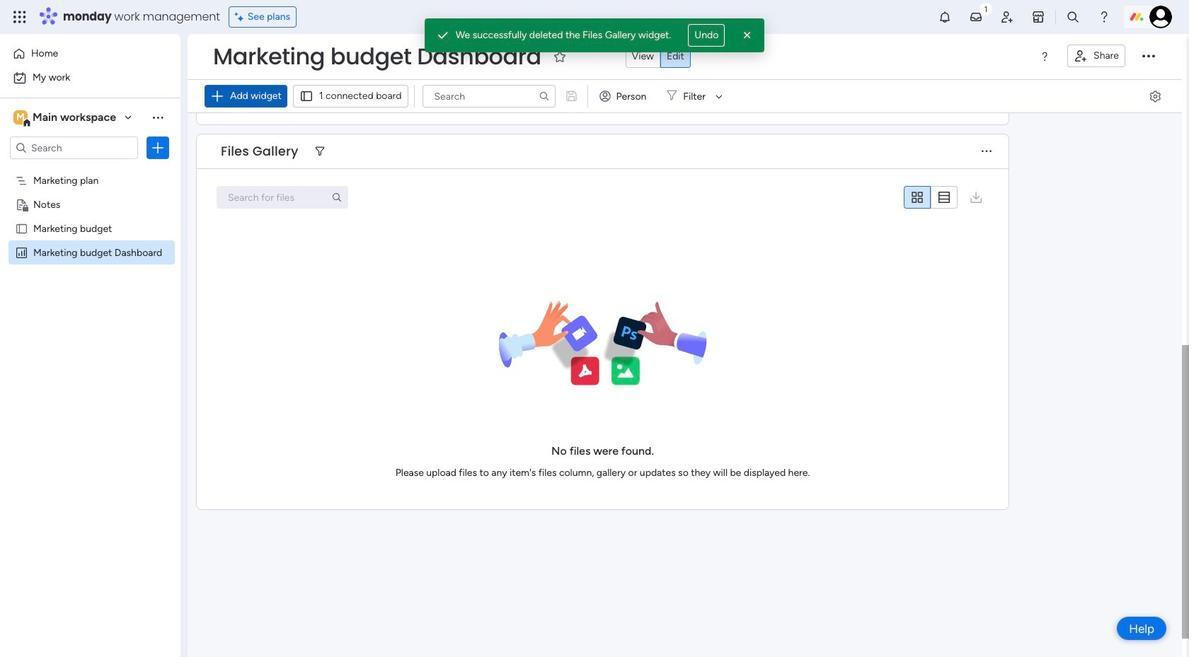 Task type: vqa. For each thing, say whether or not it's contained in the screenshot.
left Search image
yes



Task type: describe. For each thing, give the bounding box(es) containing it.
see plans image
[[235, 9, 248, 25]]

workspace image
[[13, 110, 28, 125]]

close image
[[741, 28, 755, 42]]

workspace options image
[[151, 110, 165, 124]]

search everything image
[[1067, 10, 1081, 24]]

update feed image
[[969, 10, 984, 24]]

workspace selection element
[[13, 109, 118, 127]]

share image
[[1074, 49, 1089, 63]]

2 vertical spatial option
[[0, 167, 181, 170]]

notifications image
[[938, 10, 952, 24]]

gallery layout group
[[904, 186, 958, 209]]

arrow down image
[[711, 88, 728, 105]]

select product image
[[13, 10, 27, 24]]

private board image
[[15, 198, 28, 211]]

public dashboard image
[[15, 246, 28, 259]]

monday marketplace image
[[1032, 10, 1046, 24]]

Filter dashboard by text search field
[[422, 85, 556, 108]]

none search field filter dashboard by text
[[422, 85, 556, 108]]

1 vertical spatial option
[[8, 67, 172, 89]]

kendall parks image
[[1150, 6, 1173, 28]]

Search in workspace field
[[30, 140, 118, 156]]

more options image
[[1143, 50, 1156, 63]]

public board image
[[15, 222, 28, 235]]



Task type: locate. For each thing, give the bounding box(es) containing it.
invite members image
[[1001, 10, 1015, 24]]

search image
[[539, 91, 550, 102], [331, 192, 343, 203]]

search image inside filter dashboard by text search field
[[539, 91, 550, 102]]

1 horizontal spatial search image
[[539, 91, 550, 102]]

None field
[[210, 42, 545, 72], [217, 142, 302, 161], [210, 42, 545, 72], [217, 142, 302, 161]]

1 image
[[980, 1, 993, 17]]

banner
[[188, 34, 1183, 113]]

list box
[[0, 165, 181, 456]]

alert
[[425, 18, 765, 52]]

more dots image
[[982, 146, 992, 157]]

0 vertical spatial option
[[8, 42, 172, 65]]

add to favorites image
[[553, 49, 567, 63]]

options image
[[151, 141, 165, 155]]

menu image
[[1040, 51, 1051, 62]]

0 horizontal spatial search image
[[331, 192, 343, 203]]

settings image
[[1149, 89, 1163, 103]]

option
[[8, 42, 172, 65], [8, 67, 172, 89], [0, 167, 181, 170]]

None search field
[[422, 85, 556, 108], [217, 186, 348, 209], [217, 186, 348, 209]]

help image
[[1098, 10, 1112, 24]]

display modes group
[[626, 45, 691, 68]]

0 vertical spatial search image
[[539, 91, 550, 102]]

1 vertical spatial search image
[[331, 192, 343, 203]]



